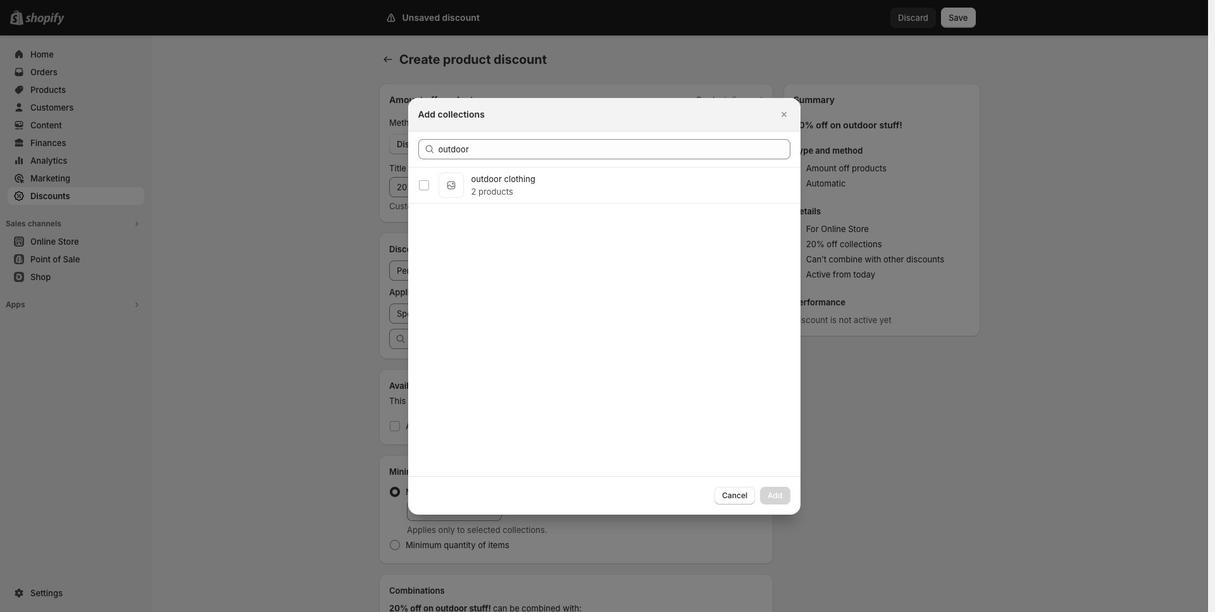 Task type: locate. For each thing, give the bounding box(es) containing it.
dialog
[[0, 98, 1208, 515]]

shopify image
[[25, 13, 65, 25]]

Search collections text field
[[438, 139, 790, 159]]



Task type: vqa. For each thing, say whether or not it's contained in the screenshot.
Enter time text box
no



